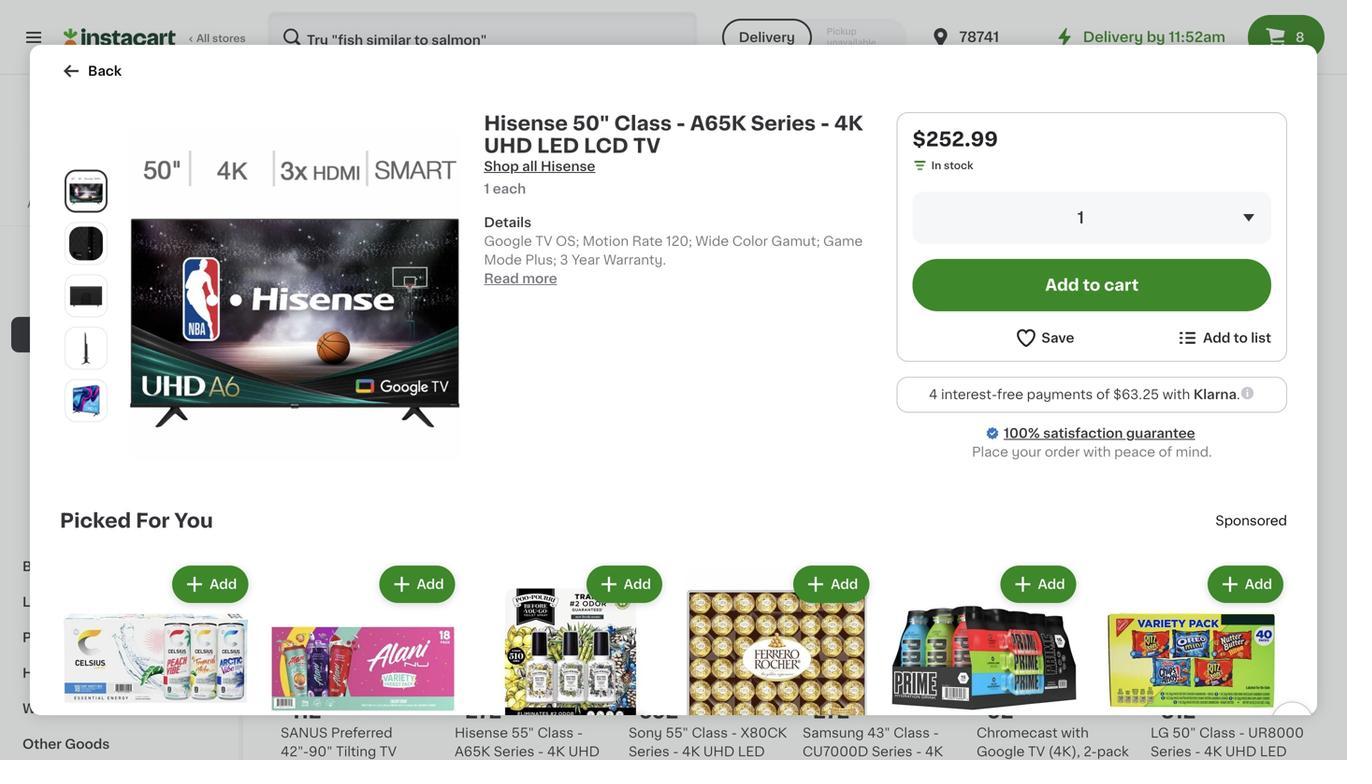 Task type: vqa. For each thing, say whether or not it's contained in the screenshot.
top Sinus-
no



Task type: locate. For each thing, give the bounding box(es) containing it.
0 vertical spatial satisfaction
[[79, 180, 142, 190]]

satisfaction up "place your order with peace of mind."
[[1043, 427, 1123, 440]]

mount down the 37"-
[[455, 470, 497, 483]]

8
[[1296, 31, 1305, 44]]

1 vertical spatial goods
[[65, 738, 110, 751]]

1 horizontal spatial 55"
[[511, 727, 534, 740]]

tv & video link
[[11, 317, 227, 353]]

electronics down smart home & security
[[77, 435, 151, 448]]

1 vertical spatial electronics
[[77, 435, 151, 448]]

& inside beer & cider link
[[57, 560, 68, 574]]

50" up hisense
[[573, 114, 610, 133]]

92
[[291, 408, 318, 428], [987, 702, 1014, 722]]

series for 312
[[1151, 746, 1192, 759]]

delivery button
[[722, 19, 812, 56]]

enlarge audio / video hisense 50" class - a65k series - 4k uhd led lcd tv unknown (opens in a new tab) image down phones & wearables
[[69, 384, 103, 418]]

series right a45h
[[1018, 451, 1059, 465]]

0 vertical spatial enlarge audio / video hisense 50" class - a65k series - 4k uhd led lcd tv unknown (opens in a new tab) image
[[69, 227, 103, 261]]

2 goods from the top
[[65, 738, 110, 751]]

1 horizontal spatial 1
[[1078, 210, 1084, 226]]

272 up samsung
[[813, 702, 850, 722]]

1 vertical spatial guarantee
[[1126, 427, 1195, 440]]

a65k for 55"
[[455, 746, 490, 759]]

55" inside sanus preferred 26"-55" full-motion tv mount
[[309, 451, 332, 465]]

a65k inside hisense 55" class - a65k series - 4k uh
[[455, 746, 490, 759]]

product group containing 192
[[977, 239, 1136, 501]]

1 vertical spatial with
[[1083, 446, 1111, 459]]

1 horizontal spatial 43"
[[1034, 433, 1057, 446]]

1 horizontal spatial satisfaction
[[1043, 427, 1123, 440]]

with up (4k), on the right
[[1061, 727, 1089, 740]]

1 vertical spatial led
[[977, 470, 1004, 483]]

0 vertical spatial home
[[77, 400, 116, 413]]

lcd up hisense
[[584, 136, 629, 156]]

0 horizontal spatial a65k
[[455, 746, 490, 759]]

phones
[[34, 364, 83, 377]]

2 horizontal spatial to
[[1234, 332, 1248, 345]]

add
[[27, 199, 49, 209], [397, 255, 425, 268], [571, 255, 599, 268], [920, 255, 947, 268], [1094, 255, 1121, 268], [1268, 255, 1295, 268], [1045, 277, 1079, 293], [1203, 332, 1231, 345], [397, 549, 425, 562], [571, 549, 599, 562], [1268, 549, 1295, 562], [210, 578, 237, 592], [417, 578, 444, 592], [624, 578, 651, 592], [831, 578, 858, 592], [1038, 578, 1065, 592], [1245, 578, 1272, 592]]

full-
[[335, 451, 364, 465], [509, 451, 538, 465]]

paper goods link
[[11, 620, 227, 656]]

enlarge audio / video hisense 50" class - a65k series - 4k uhd led lcd tv unknown (opens in a new tab) image down cameras
[[69, 279, 103, 313]]

1 horizontal spatial a65k
[[690, 114, 746, 133]]

delivery inside button
[[739, 31, 795, 44]]

motion right the 37"-
[[538, 451, 584, 465]]

& inside "home electronics & appliances"
[[154, 435, 165, 448]]

0 horizontal spatial 272
[[465, 702, 502, 722]]

99 for sanus preferred 42"-90" tilting t
[[323, 703, 338, 713]]

sanus up the 37"-
[[455, 433, 502, 446]]

guarantee inside 100% satisfaction guarantee link
[[1126, 427, 1195, 440]]

$ 92 99
[[284, 408, 334, 428], [981, 702, 1030, 722]]

to left cart
[[1083, 277, 1101, 293]]

all
[[196, 33, 210, 44]]

$ down interest-
[[981, 409, 987, 419]]

video down audio
[[34, 222, 71, 235]]

a65k for 50"
[[690, 114, 746, 133]]

99 inside $ 112 99
[[323, 703, 338, 713]]

series right cu7000d
[[872, 746, 913, 759]]

sanus preferred 37"-90" full-motion tv mount
[[455, 433, 604, 483]]

1 horizontal spatial 92
[[987, 702, 1014, 722]]

$ inside $ 312 99
[[1155, 703, 1161, 713]]

plus;
[[525, 254, 557, 267]]

series for 99
[[494, 746, 535, 759]]

tilting
[[336, 746, 376, 759]]

google
[[484, 235, 532, 248], [977, 746, 1025, 759]]

1 horizontal spatial to
[[1083, 277, 1101, 293]]

security
[[134, 400, 189, 413]]

100% satisfaction guarantee add costco membership to save
[[27, 180, 200, 209]]

goods inside 'link'
[[65, 738, 110, 751]]

0 horizontal spatial costco
[[51, 199, 90, 209]]

peace
[[1114, 446, 1156, 459]]

0 horizontal spatial 92
[[291, 408, 318, 428]]

product group containing 272
[[455, 533, 614, 761]]

0 horizontal spatial 43"
[[867, 727, 890, 740]]

0 vertical spatial led
[[537, 136, 579, 156]]

99 for tcl 43" class - q570f series - 4k uhd qled lcd tv
[[1202, 409, 1217, 419]]

satisfaction inside 100% satisfaction guarantee add costco membership to save
[[79, 180, 142, 190]]

120;
[[666, 235, 692, 248]]

0 vertical spatial 100%
[[48, 180, 76, 190]]

series inside sony 55" class - x80ck series - 4k uhd le
[[629, 746, 670, 759]]

lcd down your
[[1007, 470, 1036, 483]]

1 horizontal spatial lcd
[[1007, 470, 1036, 483]]

50" down $ 312 99
[[1173, 727, 1196, 740]]

policy
[[131, 161, 164, 172]]

uhd inside sony 55" class - x80ck series - 4k uhd le
[[703, 746, 735, 759]]

cu7000d
[[803, 746, 869, 759]]

$ for sanus preferred 42"-90" tilting t
[[284, 703, 291, 713]]

google down details on the left top
[[484, 235, 532, 248]]

4k inside sony 55" class - x80ck series - 4k uhd le
[[682, 746, 700, 759]]

you
[[174, 512, 213, 531]]

add to cart button
[[913, 259, 1272, 312]]

costco logo image
[[102, 97, 137, 133]]

$ up sony
[[632, 703, 639, 713]]

1 horizontal spatial full-
[[509, 451, 538, 465]]

nsored down qled
[[1242, 515, 1287, 528]]

of left the $63.25
[[1097, 388, 1110, 401]]

2 mount from the left
[[455, 470, 497, 483]]

picked
[[60, 512, 131, 531]]

0 horizontal spatial mount
[[281, 470, 323, 483]]

series inside hisense 55" class - a65k series - 4k uh
[[494, 746, 535, 759]]

chromecast
[[977, 727, 1058, 740]]

1 horizontal spatial mount
[[455, 470, 497, 483]]

sanus
[[281, 433, 328, 446], [455, 433, 502, 446], [281, 727, 328, 740]]

0 horizontal spatial home
[[34, 435, 74, 448]]

0 horizontal spatial of
[[1097, 388, 1110, 401]]

hisense 55" class - a65k series - 4k uh
[[455, 727, 600, 761]]

99 up chromecast
[[1016, 703, 1030, 713]]

99 right "192"
[[1024, 409, 1039, 419]]

motion for sanus preferred 26"-55" full-motion tv mount
[[364, 451, 410, 465]]

motion inside details google tv os; motion rate 120; wide color gamut; game mode plus; 3 year warranty. read more
[[583, 235, 629, 248]]

series inside the tcl 43" class - q570f series - 4k uhd qled lcd tv
[[1151, 451, 1192, 465]]

99
[[319, 409, 334, 419], [1024, 409, 1039, 419], [1202, 409, 1217, 419], [323, 703, 338, 713], [504, 703, 518, 713], [680, 703, 695, 713], [852, 703, 866, 713], [1016, 703, 1030, 713], [1198, 703, 1212, 713]]

99 up sanus preferred 26"-55" full-motion tv mount
[[319, 409, 334, 419]]

11:52am
[[1169, 30, 1226, 44]]

0 vertical spatial to
[[162, 199, 173, 209]]

1 enlarge audio / video hisense 50" class - a65k series - 4k uhd led lcd tv unknown (opens in a new tab) image from the top
[[69, 279, 103, 313]]

electronics up audio
[[22, 151, 99, 164]]

video down cables & chargers
[[68, 328, 106, 342]]

$ 312 99
[[1155, 702, 1212, 722]]

43" up order
[[1034, 433, 1057, 446]]

& right phones
[[86, 364, 97, 377]]

99 up hisense 55" class - a65k series - 4k uh
[[504, 703, 518, 713]]

series inside hisense 43" class - a45h series - 1080p led lcd tv
[[1018, 451, 1059, 465]]

floral link
[[11, 104, 227, 139]]

lcd inside hisense 50" class - a65k series - 4k uhd led lcd tv shop all hisense 1 each
[[584, 136, 629, 156]]

1 vertical spatial hisense
[[977, 433, 1030, 446]]

& down phones & wearables link
[[120, 400, 130, 413]]

0 vertical spatial google
[[484, 235, 532, 248]]

0 horizontal spatial 55"
[[309, 451, 332, 465]]

0 vertical spatial hisense
[[484, 114, 568, 133]]

enlarge audio / video hisense 50" class - a65k series - 4k uhd led lcd tv hero (opens in a new tab) image
[[69, 175, 103, 208]]

4k for 592
[[682, 746, 700, 759]]

delivery for delivery by 11:52am
[[1083, 30, 1144, 44]]

uhd for lg
[[1226, 746, 1257, 759]]

$ inside $ 202 99
[[1155, 409, 1161, 419]]

$ 92 99 up 26"-
[[284, 408, 334, 428]]

& up phones
[[54, 328, 65, 342]]

1 horizontal spatial $ 92 99
[[981, 702, 1030, 722]]

1 vertical spatial spo
[[1216, 515, 1242, 528]]

272 up hisense 55" class - a65k series - 4k uh
[[465, 702, 502, 722]]

100% down 'view'
[[48, 180, 76, 190]]

series for 272
[[872, 746, 913, 759]]

series down 'lg'
[[1151, 746, 1192, 759]]

uhd inside lg 50" class - ur8000 series - 4k uhd le
[[1226, 746, 1257, 759]]

1 horizontal spatial delivery
[[1083, 30, 1144, 44]]

& for personal
[[71, 667, 81, 680]]

0 vertical spatial goods
[[65, 632, 110, 645]]

sanus for 112
[[281, 727, 328, 740]]

& right "beer"
[[57, 560, 68, 574]]

0 vertical spatial costco
[[95, 139, 144, 153]]

99 inside "$ 272 99"
[[852, 703, 866, 713]]

home electronics & appliances link
[[11, 424, 227, 478]]

with up the 202
[[1163, 388, 1190, 401]]

1 horizontal spatial 272
[[813, 702, 850, 722]]

class for 272
[[894, 727, 930, 740]]

audio / video hisense 50" class - a65k series - 4k uhd led lcd tv hero image
[[127, 127, 462, 462]]

hisense inside hisense 43" class - a45h series - 1080p led lcd tv
[[977, 433, 1030, 446]]

sanus inside sanus preferred 42"-90" tilting t
[[281, 727, 328, 740]]

& inside smart home & security "link"
[[120, 400, 130, 413]]

99 up samsung
[[852, 703, 866, 713]]

& inside health & personal care link
[[71, 667, 81, 680]]

spo for spo nsored
[[1216, 515, 1242, 528]]

mount for 55"
[[281, 470, 323, 483]]

$ inside '$ 192 99'
[[981, 409, 987, 419]]

lcd
[[584, 136, 629, 156], [1007, 470, 1036, 483], [1151, 470, 1179, 483]]

class inside sony 55" class - x80ck series - 4k uhd le
[[692, 727, 728, 740]]

series inside hisense 50" class - a65k series - 4k uhd led lcd tv shop all hisense 1 each
[[751, 114, 816, 133]]

sanus for 92
[[281, 433, 328, 446]]

full- right 26"-
[[335, 451, 364, 465]]

0 horizontal spatial $ 92 99
[[284, 408, 334, 428]]

2 horizontal spatial lcd
[[1151, 470, 1179, 483]]

hisense down 272 99
[[455, 727, 508, 740]]

43" inside the tcl 43" class - q570f series - 4k uhd qled lcd tv
[[1180, 433, 1203, 446]]

50" for hisense
[[573, 114, 610, 133]]

home up 'appliances'
[[34, 435, 74, 448]]

satisfaction down pricing
[[79, 180, 142, 190]]

tv inside sanus preferred 37"-90" full-motion tv mount
[[587, 451, 604, 465]]

0 vertical spatial guarantee
[[144, 180, 198, 190]]

motion inside sanus preferred 26"-55" full-motion tv mount
[[364, 451, 410, 465]]

1 vertical spatial google
[[977, 746, 1025, 759]]

with down 100% satisfaction guarantee link
[[1083, 446, 1111, 459]]

wifi
[[34, 525, 59, 538]]

goods right other at the bottom of the page
[[65, 738, 110, 751]]

tv inside the tcl 43" class - q570f series - 4k uhd qled lcd tv
[[1183, 470, 1200, 483]]

78741
[[959, 30, 999, 44]]

1 horizontal spatial 90"
[[482, 451, 506, 465]]

& inside cables & chargers link
[[83, 293, 94, 306]]

1 vertical spatial of
[[1159, 446, 1172, 459]]

free
[[997, 388, 1024, 401]]

0 horizontal spatial to
[[162, 199, 173, 209]]

43" inside samsung 43" class - cu7000d series - 4
[[867, 727, 890, 740]]

$ for sanus preferred 26"-55" full-motion tv mount
[[284, 409, 291, 419]]

sanus preferred 26"-55" full-motion tv mount
[[281, 433, 430, 483]]

& right the health
[[71, 667, 81, 680]]

1 horizontal spatial 50"
[[1173, 727, 1196, 740]]

0 vertical spatial a65k
[[690, 114, 746, 133]]

game
[[823, 235, 863, 248]]

1 full- from the left
[[335, 451, 364, 465]]

beer
[[22, 560, 54, 574]]

other goods
[[22, 738, 110, 751]]

1 vertical spatial costco
[[51, 199, 90, 209]]

motion inside sanus preferred 37"-90" full-motion tv mount
[[538, 451, 584, 465]]

of down tcl
[[1159, 446, 1172, 459]]

& down security
[[154, 435, 165, 448]]

1080p
[[1071, 451, 1112, 465]]

4k for 202
[[1204, 451, 1222, 465]]

sony 55" class - x80ck series - 4k uhd le
[[629, 727, 787, 761]]

to for add to cart
[[1083, 277, 1101, 293]]

$ up samsung
[[807, 703, 813, 713]]

90" inside sanus preferred 42"-90" tilting t
[[309, 746, 333, 759]]

video
[[34, 222, 71, 235], [68, 328, 106, 342]]

0 vertical spatial enlarge audio / video hisense 50" class - a65k series - 4k uhd led lcd tv unknown (opens in a new tab) image
[[69, 279, 103, 313]]

100% inside 100% satisfaction guarantee add costco membership to save
[[48, 180, 76, 190]]

1 mount from the left
[[281, 470, 323, 483]]

delivery
[[1083, 30, 1144, 44], [739, 31, 795, 44]]

4k inside lg 50" class - ur8000 series - 4k uhd le
[[1204, 746, 1222, 759]]

1 vertical spatial 92
[[987, 702, 1014, 722]]

& right cables
[[83, 293, 94, 306]]

enlarge audio / video hisense 50" class - a65k series - 4k uhd led lcd tv unknown (opens in a new tab) image
[[69, 227, 103, 261], [69, 332, 103, 365]]

appliances
[[34, 454, 107, 467]]

series down 272 99
[[494, 746, 535, 759]]

class for 192
[[1060, 433, 1096, 446]]

43" up mind. at the bottom right of the page
[[1180, 433, 1203, 446]]

1 horizontal spatial costco
[[95, 139, 144, 153]]

43" for 192
[[1034, 433, 1057, 446]]

to inside add to cart 'button'
[[1083, 277, 1101, 293]]

99 right 592
[[680, 703, 695, 713]]

guarantee inside 100% satisfaction guarantee add costco membership to save
[[144, 180, 198, 190]]

add inside button
[[1203, 332, 1231, 345]]

enlarge audio / video hisense 50" class - a65k series - 4k uhd led lcd tv unknown (opens in a new tab) image
[[69, 279, 103, 313], [69, 384, 103, 418]]

2 vertical spatial with
[[1061, 727, 1089, 740]]

home down phones & wearables
[[77, 400, 116, 413]]

99 right the '312'
[[1198, 703, 1212, 713]]

motion left the 37"-
[[364, 451, 410, 465]]

motion up the year
[[583, 235, 629, 248]]

to inside 'add to list' button
[[1234, 332, 1248, 345]]

None search field
[[268, 11, 698, 64]]

0 horizontal spatial 50"
[[573, 114, 610, 133]]

1 goods from the top
[[65, 632, 110, 645]]

hisense inside hisense 55" class - a65k series - 4k uh
[[455, 727, 508, 740]]

0 horizontal spatial led
[[537, 136, 579, 156]]

product group
[[281, 239, 440, 509], [455, 239, 614, 486], [629, 239, 788, 518], [803, 239, 962, 501], [977, 239, 1136, 501], [1151, 239, 1310, 501], [281, 533, 440, 761], [455, 533, 614, 761], [629, 533, 788, 761], [977, 533, 1136, 761], [1151, 533, 1310, 761], [60, 563, 252, 761], [267, 563, 459, 761], [474, 563, 666, 761], [681, 563, 873, 761], [888, 563, 1080, 761], [1095, 563, 1287, 761]]

series for 202
[[1151, 451, 1192, 465]]

class inside the tcl 43" class - q570f series - 4k uhd qled lcd tv
[[1206, 433, 1243, 446]]

mount down 26"-
[[281, 470, 323, 483]]

0 vertical spatial electronics
[[22, 151, 99, 164]]

led up hisense
[[537, 136, 579, 156]]

100% up your
[[1004, 427, 1040, 440]]

to left "list"
[[1234, 332, 1248, 345]]

2 full- from the left
[[509, 451, 538, 465]]

preferred inside sanus preferred 26"-55" full-motion tv mount
[[331, 433, 393, 446]]

place
[[972, 446, 1009, 459]]

beer & cider
[[22, 560, 109, 574]]

-
[[677, 114, 686, 133], [821, 114, 830, 133], [1099, 433, 1105, 446], [1246, 433, 1252, 446], [1062, 451, 1068, 465], [1195, 451, 1201, 465], [577, 727, 583, 740], [731, 727, 737, 740], [933, 727, 939, 740], [1239, 727, 1245, 740], [538, 746, 544, 759], [673, 746, 679, 759], [916, 746, 922, 759], [1195, 746, 1201, 759]]

class inside lg 50" class - ur8000 series - 4k uhd le
[[1200, 727, 1236, 740]]

nsored up 8
[[1274, 17, 1310, 27]]

payments
[[1027, 388, 1093, 401]]

lcd inside the tcl 43" class - q570f series - 4k uhd qled lcd tv
[[1151, 470, 1179, 483]]

class inside hisense 43" class - a45h series - 1080p led lcd tv
[[1060, 433, 1096, 446]]

0 horizontal spatial lcd
[[584, 136, 629, 156]]

class for 312
[[1200, 727, 1236, 740]]

sanus inside sanus preferred 26"-55" full-motion tv mount
[[281, 433, 328, 446]]

92 up chromecast
[[987, 702, 1014, 722]]

uhd for tcl
[[1226, 451, 1257, 465]]

goods for other goods
[[65, 738, 110, 751]]

1 vertical spatial video
[[68, 328, 106, 342]]

hisense for uhd
[[484, 114, 568, 133]]

99 right 112
[[323, 703, 338, 713]]

full- inside sanus preferred 37"-90" full-motion tv mount
[[509, 451, 538, 465]]

92 up 26"-
[[291, 408, 318, 428]]

hisense up place at the bottom of the page
[[977, 433, 1030, 446]]

$ inside "$ 272 99"
[[807, 703, 813, 713]]

home electronics & appliances
[[34, 435, 165, 467]]

uhd inside hisense 50" class - a65k series - 4k uhd led lcd tv shop all hisense 1 each
[[484, 136, 533, 156]]

1 horizontal spatial 100%
[[1004, 427, 1040, 440]]

series inside samsung 43" class - cu7000d series - 4
[[872, 746, 913, 759]]

0 horizontal spatial spo
[[1216, 515, 1242, 528]]

1 up add to cart
[[1078, 210, 1084, 226]]

to
[[162, 199, 173, 209], [1083, 277, 1101, 293], [1234, 332, 1248, 345]]

1 vertical spatial 1
[[1078, 210, 1084, 226]]

1 vertical spatial enlarge audio / video hisense 50" class - a65k series - 4k uhd led lcd tv unknown (opens in a new tab) image
[[69, 384, 103, 418]]

0 horizontal spatial full-
[[335, 451, 364, 465]]

tv inside the chromecast with google tv (4k), 2-pack
[[1028, 746, 1045, 759]]

0 vertical spatial video
[[34, 222, 71, 235]]

.
[[1237, 388, 1240, 401]]

99 inside $ 312 99
[[1198, 703, 1212, 713]]

1 horizontal spatial of
[[1159, 446, 1172, 459]]

preferred for 92
[[331, 433, 393, 446]]

0 horizontal spatial google
[[484, 235, 532, 248]]

$ inside $ 592 99
[[632, 703, 639, 713]]

4k inside the tcl 43" class - q570f series - 4k uhd qled lcd tv
[[1204, 451, 1222, 465]]

full- for 55"
[[335, 451, 364, 465]]

0 vertical spatial 50"
[[573, 114, 610, 133]]

home inside "link"
[[77, 400, 116, 413]]

uhd for sony
[[703, 746, 735, 759]]

costco up view pricing policy link
[[95, 139, 144, 153]]

312
[[1161, 702, 1196, 722]]

1 horizontal spatial guarantee
[[1126, 427, 1195, 440]]

view pricing policy
[[64, 161, 164, 172]]

4
[[929, 388, 938, 401]]

43" for 202
[[1180, 433, 1203, 446]]

google inside the chromecast with google tv (4k), 2-pack
[[977, 746, 1025, 759]]

1 vertical spatial 50"
[[1173, 727, 1196, 740]]

0 horizontal spatial 100%
[[48, 180, 76, 190]]

uhd inside the tcl 43" class - q570f series - 4k uhd qled lcd tv
[[1226, 451, 1257, 465]]

99 down 'klarna'
[[1202, 409, 1217, 419]]

hisense
[[484, 114, 568, 133], [977, 433, 1030, 446], [455, 727, 508, 740]]

43" right samsung
[[867, 727, 890, 740]]

100% satisfaction guarantee
[[1004, 427, 1195, 440]]

interest-
[[941, 388, 997, 401]]

hisense up all at the left top of page
[[484, 114, 568, 133]]

90" inside sanus preferred 37"-90" full-motion tv mount
[[482, 451, 506, 465]]

lg
[[1151, 727, 1169, 740]]

$ up 26"-
[[284, 409, 291, 419]]

1 vertical spatial $ 92 99
[[981, 702, 1030, 722]]

4k for 312
[[1204, 746, 1222, 759]]

99 for sony 55" class - x80ck series - 4k uhd le
[[680, 703, 695, 713]]

0 vertical spatial 1
[[484, 182, 490, 196]]

full- right the 37"-
[[509, 451, 538, 465]]

$ up tcl
[[1155, 409, 1161, 419]]

mount inside sanus preferred 37"-90" full-motion tv mount
[[455, 470, 497, 483]]

1 vertical spatial satisfaction
[[1043, 427, 1123, 440]]

& inside wifi & networking link
[[62, 525, 73, 538]]

0 horizontal spatial 1
[[484, 182, 490, 196]]

all
[[522, 160, 538, 173]]

1 horizontal spatial home
[[77, 400, 116, 413]]

1 horizontal spatial spo
[[1254, 17, 1274, 27]]

$ up 42"-
[[284, 703, 291, 713]]

78741 button
[[929, 11, 1042, 64]]

1 vertical spatial enlarge audio / video hisense 50" class - a65k series - 4k uhd led lcd tv unknown (opens in a new tab) image
[[69, 332, 103, 365]]

add inside 'button'
[[1045, 277, 1079, 293]]

home inside "home electronics & appliances"
[[34, 435, 74, 448]]

55" inside hisense 55" class - a65k series - 4k uh
[[511, 727, 534, 740]]

to left save
[[162, 199, 173, 209]]

lcd down tcl
[[1151, 470, 1179, 483]]

warranty.
[[603, 254, 666, 267]]

$ 92 99 up chromecast
[[981, 702, 1030, 722]]

class inside samsung 43" class - cu7000d series - 4
[[894, 727, 930, 740]]

2 horizontal spatial 55"
[[666, 727, 689, 740]]

mind.
[[1176, 446, 1212, 459]]

details google tv os; motion rate 120; wide color gamut; game mode plus; 3 year warranty. read more
[[484, 216, 863, 285]]

43" inside hisense 43" class - a45h series - 1080p led lcd tv
[[1034, 433, 1057, 446]]

sanus up 42"-
[[281, 727, 328, 740]]

$ for tcl 43" class - q570f series - 4k uhd qled lcd tv
[[1155, 409, 1161, 419]]

membership
[[92, 199, 160, 209]]

1 vertical spatial to
[[1083, 277, 1101, 293]]

series down the delivery button on the top of page
[[751, 114, 816, 133]]

led inside hisense 50" class - a65k series - 4k uhd led lcd tv shop all hisense 1 each
[[537, 136, 579, 156]]

99 inside '$ 192 99'
[[1024, 409, 1039, 419]]

1 left each
[[484, 182, 490, 196]]

99 inside $ 592 99
[[680, 703, 695, 713]]

2 vertical spatial to
[[1234, 332, 1248, 345]]

2 horizontal spatial 43"
[[1180, 433, 1203, 446]]

1 horizontal spatial led
[[977, 470, 1004, 483]]

$ 92 99 for sanus
[[284, 408, 334, 428]]

& inside phones & wearables link
[[86, 364, 97, 377]]

series down sony
[[629, 746, 670, 759]]

goods up health & personal care in the left bottom of the page
[[65, 632, 110, 645]]

1 horizontal spatial google
[[977, 746, 1025, 759]]

costco link
[[95, 97, 144, 155]]

1 vertical spatial a65k
[[455, 746, 490, 759]]

tv
[[633, 136, 661, 156], [535, 235, 553, 248], [34, 328, 51, 342], [413, 451, 430, 465], [587, 451, 604, 465], [1039, 470, 1056, 483], [1183, 470, 1200, 483], [1028, 746, 1045, 759]]

series down tcl
[[1151, 451, 1192, 465]]

& right wifi
[[62, 525, 73, 538]]

home
[[77, 400, 116, 413], [34, 435, 74, 448]]

2 vertical spatial hisense
[[455, 727, 508, 740]]

& for wearables
[[86, 364, 97, 377]]

guarantee up peace
[[1126, 427, 1195, 440]]

& for networking
[[62, 525, 73, 538]]

guarantee up save
[[144, 180, 198, 190]]

99 for hisense 43" class - a45h series - 1080p led lcd tv
[[1024, 409, 1039, 419]]

&
[[83, 293, 94, 306], [54, 328, 65, 342], [86, 364, 97, 377], [120, 400, 130, 413], [154, 435, 165, 448], [62, 525, 73, 538], [57, 560, 68, 574], [71, 667, 81, 680]]

1 vertical spatial 100%
[[1004, 427, 1040, 440]]

272
[[465, 702, 502, 722], [813, 702, 850, 722]]

$ up 'lg'
[[1155, 703, 1161, 713]]

100% satisfaction guarantee button
[[29, 174, 209, 193]]

full- inside sanus preferred 26"-55" full-motion tv mount
[[335, 451, 364, 465]]

92 for chromecast
[[987, 702, 1014, 722]]

99 inside $ 202 99
[[1202, 409, 1217, 419]]

google down chromecast
[[977, 746, 1025, 759]]

uhd for hisense
[[484, 136, 533, 156]]

1 vertical spatial home
[[34, 435, 74, 448]]

0 horizontal spatial guarantee
[[144, 180, 198, 190]]

sanus up 26"-
[[281, 433, 328, 446]]

0 horizontal spatial satisfaction
[[79, 180, 142, 190]]

mount inside sanus preferred 26"-55" full-motion tv mount
[[281, 470, 323, 483]]

1 vertical spatial 90"
[[309, 746, 333, 759]]

0 vertical spatial spo
[[1254, 17, 1274, 27]]

hisense inside hisense 50" class - a65k series - 4k uhd led lcd tv shop all hisense 1 each
[[484, 114, 568, 133]]

details button
[[484, 213, 875, 232]]

led down a45h
[[977, 470, 1004, 483]]

0 horizontal spatial delivery
[[739, 31, 795, 44]]

1 272 from the left
[[465, 702, 502, 722]]

preferred inside sanus preferred 42"-90" tilting t
[[331, 727, 393, 740]]

goods
[[65, 632, 110, 645], [65, 738, 110, 751]]

99 for lg 50" class - ur8000 series - 4k uhd le
[[1198, 703, 1212, 713]]

$252.99 element
[[803, 406, 962, 430]]

4k inside hisense 55" class - a65k series - 4k uh
[[547, 746, 565, 759]]

0 horizontal spatial 90"
[[309, 746, 333, 759]]

0 vertical spatial 90"
[[482, 451, 506, 465]]

$ up chromecast
[[981, 703, 987, 713]]

55" inside sony 55" class - x80ck series - 4k uhd le
[[666, 727, 689, 740]]

0 vertical spatial $ 92 99
[[284, 408, 334, 428]]

& inside tv & video link
[[54, 328, 65, 342]]

costco up video games
[[51, 199, 90, 209]]

place your order with peace of mind.
[[972, 446, 1212, 459]]

$ inside $ 112 99
[[284, 703, 291, 713]]

1 field
[[913, 192, 1272, 244]]



Task type: describe. For each thing, give the bounding box(es) containing it.
272 inside product group
[[465, 702, 502, 722]]

back button
[[60, 60, 122, 82]]

cider
[[72, 560, 109, 574]]

55" for 272
[[511, 727, 534, 740]]

mode
[[484, 254, 522, 267]]

back
[[88, 65, 122, 78]]

by
[[1147, 30, 1166, 44]]

to inside 100% satisfaction guarantee add costco membership to save
[[162, 199, 173, 209]]

sanus inside sanus preferred 37"-90" full-motion tv mount
[[455, 433, 502, 446]]

liquor link
[[11, 585, 227, 620]]

class for 202
[[1206, 433, 1243, 446]]

pack
[[1097, 746, 1129, 759]]

sony
[[629, 727, 662, 740]]

delivery by 11:52am link
[[1053, 26, 1226, 49]]

wifi & networking
[[34, 525, 152, 538]]

view pricing policy link
[[64, 159, 175, 174]]

55" for $
[[666, 727, 689, 740]]

read
[[484, 272, 519, 285]]

other goods link
[[11, 727, 227, 761]]

$ for lg 50" class - ur8000 series - 4k uhd le
[[1155, 703, 1161, 713]]

picked for you
[[60, 512, 213, 531]]

beer & cider link
[[11, 549, 227, 585]]

0 vertical spatial with
[[1163, 388, 1190, 401]]

to for add to list
[[1234, 332, 1248, 345]]

wine
[[22, 703, 56, 716]]

games
[[75, 222, 122, 235]]

with inside the chromecast with google tv (4k), 2-pack
[[1061, 727, 1089, 740]]

$ 202 99
[[1155, 408, 1217, 428]]

add to cart
[[1045, 277, 1139, 293]]

$ 92 99 for chromecast
[[981, 702, 1030, 722]]

class inside hisense 55" class - a65k series - 4k uh
[[538, 727, 574, 740]]

chargers
[[97, 293, 157, 306]]

cart
[[1104, 277, 1139, 293]]

ur8000
[[1248, 727, 1304, 740]]

delivery by 11:52am
[[1083, 30, 1226, 44]]

item carousel region
[[34, 555, 1314, 761]]

pricing
[[91, 161, 129, 172]]

in stock
[[932, 160, 974, 171]]

audio link
[[11, 175, 227, 211]]

qled
[[1260, 451, 1298, 465]]

list
[[1251, 332, 1272, 345]]

health & personal care
[[22, 667, 179, 680]]

tcl 43" class - q570f series - 4k uhd qled lcd tv
[[1151, 433, 1299, 483]]

delivery for delivery
[[739, 31, 795, 44]]

satisfaction for 100% satisfaction guarantee add costco membership to save
[[79, 180, 142, 190]]

$ for sony 55" class - x80ck series - 4k uhd le
[[632, 703, 639, 713]]

goods for paper goods
[[65, 632, 110, 645]]

audio
[[34, 186, 72, 199]]

health & personal care link
[[11, 656, 227, 691]]

hisense for led
[[977, 433, 1030, 446]]

$ 272 99
[[807, 702, 866, 722]]

43" for 272
[[867, 727, 890, 740]]

0 vertical spatial of
[[1097, 388, 1110, 401]]

lcd for hisense
[[584, 136, 629, 156]]

2-
[[1084, 746, 1097, 759]]

health
[[22, 667, 67, 680]]

full- for 90"
[[509, 451, 538, 465]]

class inside hisense 50" class - a65k series - 4k uhd led lcd tv shop all hisense 1 each
[[614, 114, 672, 133]]

q570f
[[1255, 433, 1299, 446]]

cables
[[34, 293, 80, 306]]

lcd for tcl
[[1151, 470, 1179, 483]]

view
[[64, 161, 89, 172]]

$ for samsung 43" class - cu7000d series - 4
[[807, 703, 813, 713]]

spo for spo
[[1254, 17, 1274, 27]]

& for video
[[54, 328, 65, 342]]

100% for 100% satisfaction guarantee add costco membership to save
[[48, 180, 76, 190]]

personal
[[85, 667, 144, 680]]

video games link
[[11, 211, 227, 246]]

tv inside hisense 50" class - a65k series - 4k uhd led lcd tv shop all hisense 1 each
[[633, 136, 661, 156]]

os;
[[556, 235, 579, 248]]

1 vertical spatial nsored
[[1242, 515, 1287, 528]]

google inside details google tv os; motion rate 120; wide color gamut; game mode plus; 3 year warranty. read more
[[484, 235, 532, 248]]

motion for sanus preferred 37"-90" full-motion tv mount
[[538, 451, 584, 465]]

tv inside hisense 43" class - a45h series - 1080p led lcd tv
[[1039, 470, 1056, 483]]

product group containing 592
[[629, 533, 788, 761]]

costco inside 100% satisfaction guarantee add costco membership to save
[[51, 199, 90, 209]]

product group containing 312
[[1151, 533, 1310, 761]]

phones & wearables
[[34, 364, 169, 377]]

0 vertical spatial nsored
[[1274, 17, 1310, 27]]

2 enlarge audio / video hisense 50" class - a65k series - 4k uhd led lcd tv unknown (opens in a new tab) image from the top
[[69, 332, 103, 365]]

product group containing 202
[[1151, 239, 1310, 501]]

cameras link
[[11, 246, 227, 282]]

$ 192 99
[[981, 408, 1039, 428]]

cables & chargers
[[34, 293, 157, 306]]

add costco membership to save link
[[27, 196, 211, 211]]

class for 592
[[692, 727, 728, 740]]

series for 192
[[1018, 451, 1059, 465]]

instacart logo image
[[64, 26, 176, 49]]

all stores link
[[64, 11, 247, 64]]

tcl
[[1151, 433, 1177, 446]]

each
[[493, 182, 526, 196]]

1 inside hisense 50" class - a65k series - 4k uhd led lcd tv shop all hisense 1 each
[[484, 182, 490, 196]]

add inside 100% satisfaction guarantee add costco membership to save
[[27, 199, 49, 209]]

100% for 100% satisfaction guarantee
[[1004, 427, 1040, 440]]

hisense 50" class - a65k series - 4k uhd led lcd tv shop all hisense 1 each
[[484, 114, 863, 196]]

save button
[[1015, 327, 1074, 350]]

$ 112 99
[[284, 702, 338, 722]]

year
[[572, 254, 600, 267]]

99 inside 272 99
[[504, 703, 518, 713]]

smart home & security
[[34, 400, 189, 413]]

shop
[[484, 160, 519, 173]]

1 inside 1 field
[[1078, 210, 1084, 226]]

sanus preferred 42"-90" tilting t
[[281, 727, 397, 761]]

service type group
[[722, 19, 907, 56]]

4k inside hisense 50" class - a65k series - 4k uhd led lcd tv shop all hisense 1 each
[[834, 114, 863, 133]]

wide
[[695, 235, 729, 248]]

& for chargers
[[83, 293, 94, 306]]

2 enlarge audio / video hisense 50" class - a65k series - 4k uhd led lcd tv unknown (opens in a new tab) image from the top
[[69, 384, 103, 418]]

99 for sanus preferred 26"-55" full-motion tv mount
[[319, 409, 334, 419]]

details
[[484, 216, 532, 229]]

klarna
[[1194, 388, 1237, 401]]

preferred inside sanus preferred 37"-90" full-motion tv mount
[[505, 433, 567, 446]]

more
[[522, 272, 557, 285]]

8 button
[[1248, 15, 1325, 60]]

tv inside sanus preferred 26"-55" full-motion tv mount
[[413, 451, 430, 465]]

112
[[291, 702, 321, 722]]

phones & wearables link
[[11, 353, 227, 388]]

product group containing 112
[[281, 533, 440, 761]]

$ for chromecast with google tv (4k), 2-pack
[[981, 703, 987, 713]]

read more button
[[484, 269, 557, 288]]

preferred for 112
[[331, 727, 393, 740]]

272 99
[[465, 702, 518, 722]]

add to list button
[[1176, 327, 1272, 350]]

electronics link
[[11, 139, 227, 175]]

tv inside details google tv os; motion rate 120; wide color gamut; game mode plus; 3 year warranty. read more
[[535, 235, 553, 248]]

series for 592
[[629, 746, 670, 759]]

cameras
[[34, 257, 93, 270]]

other
[[22, 738, 62, 751]]

mount for 90"
[[455, 470, 497, 483]]

202
[[1161, 408, 1201, 428]]

tv & video
[[34, 328, 106, 342]]

guarantee for 100% satisfaction guarantee add costco membership to save
[[144, 180, 198, 190]]

your
[[1012, 446, 1042, 459]]

90" for 37"-
[[482, 451, 506, 465]]

paper goods
[[22, 632, 110, 645]]

a45h
[[977, 451, 1014, 465]]

99 for samsung 43" class - cu7000d series - 4
[[852, 703, 866, 713]]

99 for chromecast with google tv (4k), 2-pack
[[1016, 703, 1030, 713]]

$252.99
[[913, 130, 998, 149]]

90" for 42"-
[[309, 746, 333, 759]]

$ for hisense 43" class - a45h series - 1080p led lcd tv
[[981, 409, 987, 419]]

42"-
[[281, 746, 309, 759]]

samsung 43" class - cu7000d series - 4
[[803, 727, 943, 761]]

1 enlarge audio / video hisense 50" class - a65k series - 4k uhd led lcd tv unknown (opens in a new tab) image from the top
[[69, 227, 103, 261]]

hisense
[[541, 160, 596, 173]]

50" for lg
[[1173, 727, 1196, 740]]

lcd inside hisense 43" class - a45h series - 1080p led lcd tv
[[1007, 470, 1036, 483]]

$ 592 99
[[632, 702, 695, 722]]

stock
[[944, 160, 974, 171]]

2 272 from the left
[[813, 702, 850, 722]]

& for cider
[[57, 560, 68, 574]]

$ up the 37"-
[[458, 409, 465, 419]]

satisfaction for 100% satisfaction guarantee
[[1043, 427, 1123, 440]]

smart home & security link
[[11, 388, 227, 424]]

baby link
[[11, 68, 227, 104]]

592
[[639, 702, 678, 722]]

guarantee for 100% satisfaction guarantee
[[1126, 427, 1195, 440]]

electronics inside "home electronics & appliances"
[[77, 435, 151, 448]]

led inside hisense 43" class - a45h series - 1080p led lcd tv
[[977, 470, 1004, 483]]

92 for sanus
[[291, 408, 318, 428]]

cables & chargers link
[[11, 282, 227, 317]]



